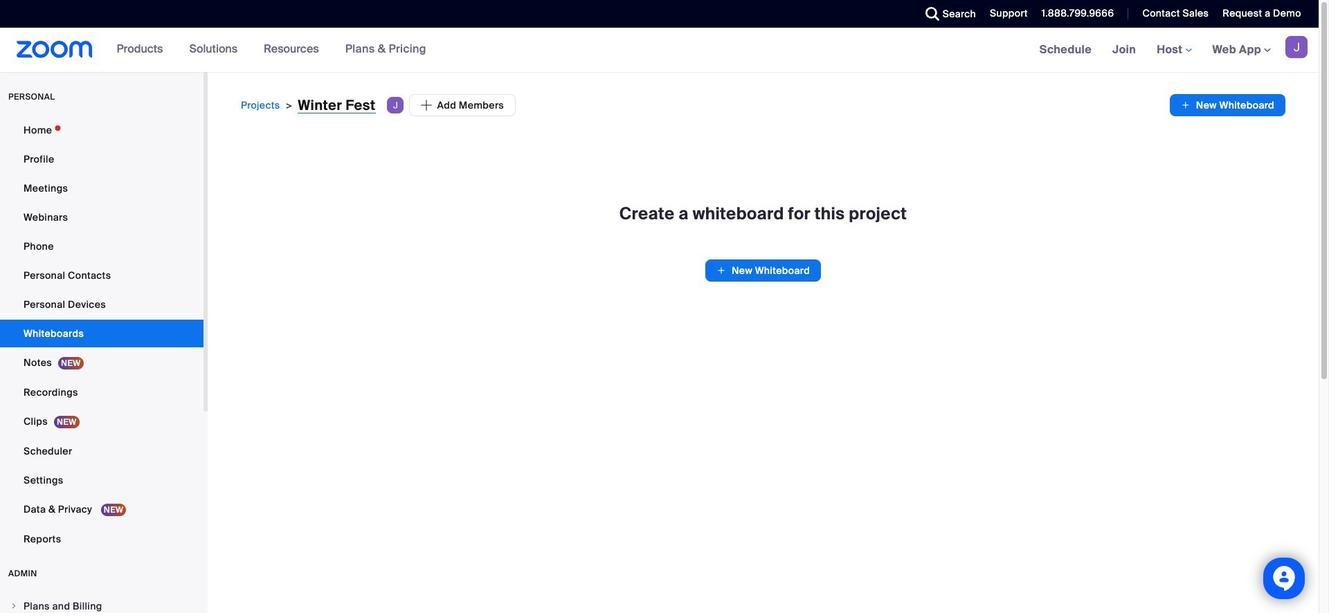 Task type: vqa. For each thing, say whether or not it's contained in the screenshot.
add 'icon'
yes



Task type: describe. For each thing, give the bounding box(es) containing it.
profile picture image
[[1286, 36, 1308, 58]]

zoom logo image
[[17, 41, 93, 58]]

project owner: jacob simon image
[[387, 97, 403, 114]]

right image
[[10, 602, 18, 611]]

add image for the middle application
[[717, 264, 726, 278]]

add image for rightmost application
[[1181, 98, 1191, 112]]



Task type: locate. For each thing, give the bounding box(es) containing it.
meetings navigation
[[1030, 28, 1319, 73]]

1 horizontal spatial add image
[[1181, 98, 1191, 112]]

1 horizontal spatial application
[[706, 260, 821, 282]]

banner
[[0, 28, 1319, 73]]

application
[[387, 94, 516, 116], [1170, 94, 1286, 116], [706, 260, 821, 282]]

0 vertical spatial add image
[[1181, 98, 1191, 112]]

add image
[[1181, 98, 1191, 112], [717, 264, 726, 278]]

product information navigation
[[106, 28, 437, 72]]

0 horizontal spatial application
[[387, 94, 516, 116]]

menu item
[[0, 593, 204, 614]]

1 vertical spatial add image
[[717, 264, 726, 278]]

2 horizontal spatial application
[[1170, 94, 1286, 116]]

0 horizontal spatial add image
[[717, 264, 726, 278]]

personal menu menu
[[0, 116, 204, 555]]



